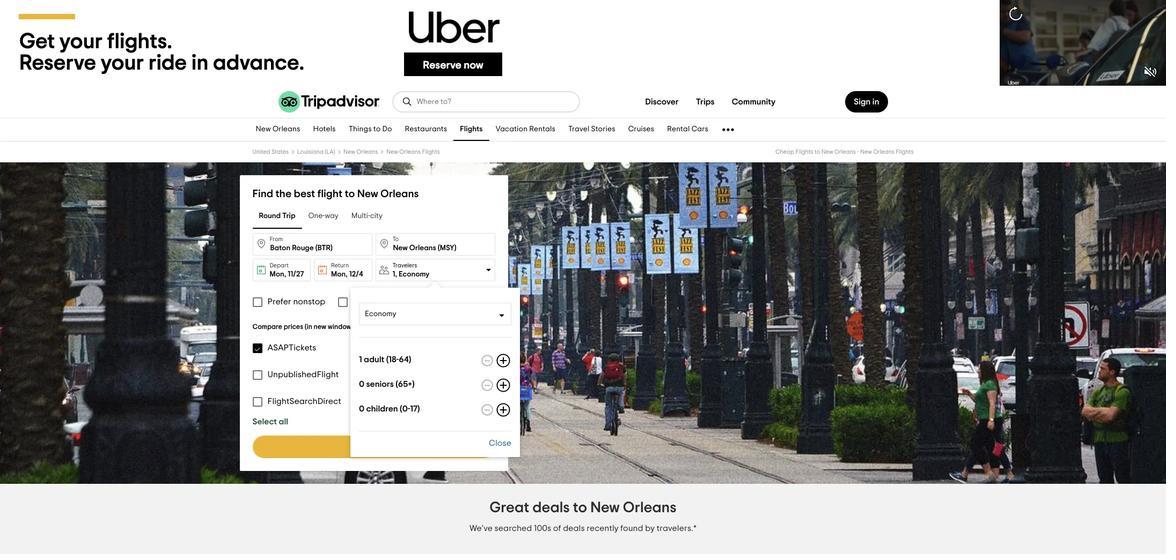 Task type: vqa. For each thing, say whether or not it's contained in the screenshot.
Sign
yes



Task type: locate. For each thing, give the bounding box(es) containing it.
to right flight
[[345, 189, 355, 200]]

0 horizontal spatial economy
[[365, 311, 396, 318]]

2 mon, from the left
[[331, 271, 348, 279]]

flights down search search field
[[460, 126, 483, 133]]

prefer nonstop
[[268, 298, 325, 306]]

1 left adult
[[359, 356, 362, 364]]

vacation
[[496, 126, 528, 133]]

city
[[370, 213, 383, 220]]

mon, inside return mon, 12/4
[[331, 271, 348, 279]]

united
[[253, 149, 270, 155]]

0 left seniors
[[359, 380, 364, 389]]

travel stories link
[[562, 119, 622, 141]]

0 horizontal spatial mon,
[[270, 271, 286, 279]]

1 horizontal spatial 1
[[393, 271, 395, 278]]

to right 'cheap'
[[815, 149, 820, 155]]

new right (la)
[[344, 149, 355, 155]]

community button
[[723, 91, 784, 113]]

1 down travelers
[[393, 271, 395, 278]]

new orleans down things
[[344, 149, 378, 155]]

orleans down restaurants link
[[399, 149, 421, 155]]

0 horizontal spatial new orleans link
[[249, 119, 307, 141]]

discover button
[[637, 91, 687, 113]]

0 vertical spatial new orleans
[[256, 126, 300, 133]]

1 vertical spatial new orleans
[[344, 149, 378, 155]]

1 0 from the top
[[359, 380, 364, 389]]

all
[[279, 418, 288, 427]]

1 horizontal spatial mon,
[[331, 271, 348, 279]]

travelers
[[393, 263, 417, 269]]

cheap flights to new orleans - new orleans flights
[[776, 149, 914, 155]]

to
[[373, 126, 381, 133], [815, 149, 820, 155], [345, 189, 355, 200], [573, 501, 587, 516]]

rentals
[[529, 126, 555, 133]]

restaurants
[[405, 126, 447, 133]]

flight
[[317, 189, 343, 200]]

orleans up by
[[623, 501, 677, 516]]

new up multi-city
[[357, 189, 378, 200]]

17)
[[410, 405, 420, 414]]

1 vertical spatial new orleans link
[[344, 149, 378, 155]]

new right -
[[860, 149, 872, 155]]

new orleans flights link
[[386, 149, 440, 155]]

new orleans up states
[[256, 126, 300, 133]]

deals up of
[[532, 501, 570, 516]]

flights down restaurants link
[[422, 149, 440, 155]]

new orleans link up states
[[249, 119, 307, 141]]

None search field
[[393, 92, 579, 112]]

1 horizontal spatial new orleans
[[344, 149, 378, 155]]

new orleans
[[256, 126, 300, 133], [344, 149, 378, 155]]

(18-
[[386, 356, 399, 364]]

louisiana (la) link
[[297, 149, 335, 155]]

0 left children
[[359, 405, 364, 414]]

multi-city
[[351, 213, 383, 220]]

City or Airport text field
[[375, 233, 495, 256]]

0 vertical spatial 1
[[393, 271, 395, 278]]

tripadvisor image
[[278, 91, 379, 113]]

City or Airport text field
[[253, 233, 372, 256]]

depart mon, 11/27
[[270, 263, 304, 279]]

orleans right -
[[873, 149, 895, 155]]

1 vertical spatial economy
[[365, 311, 396, 318]]

in
[[873, 98, 879, 106]]

flights inside flights 'link'
[[460, 126, 483, 133]]

great deals to new orleans
[[490, 501, 677, 516]]

things
[[349, 126, 372, 133]]

0 vertical spatial economy
[[399, 271, 430, 278]]

depart
[[270, 263, 289, 269]]

economy down travelers
[[399, 271, 430, 278]]

flights
[[460, 126, 483, 133], [422, 149, 440, 155], [796, 149, 813, 155], [896, 149, 914, 155]]

mon, inside "depart mon, 11/27"
[[270, 271, 286, 279]]

mon, for mon, 11/27
[[270, 271, 286, 279]]

cheap
[[776, 149, 794, 155]]

asaptickets
[[268, 344, 316, 353]]

economy up sponsored
[[365, 311, 396, 318]]

searched
[[495, 525, 532, 533]]

trips
[[696, 98, 715, 106]]

things to do link
[[342, 119, 399, 141]]

mon,
[[270, 271, 286, 279], [331, 271, 348, 279]]

1 horizontal spatial economy
[[399, 271, 430, 278]]

economy inside travelers 1 , economy
[[399, 271, 430, 278]]

vacation rentals
[[496, 126, 555, 133]]

new orleans link down things
[[344, 149, 378, 155]]

100s
[[534, 525, 551, 533]]

unpublishedflight
[[268, 371, 339, 379]]

prefer
[[268, 298, 291, 306]]

find the best flight to new orleans
[[253, 189, 419, 200]]

louisiana (la)
[[297, 149, 335, 155]]

new orleans link
[[249, 119, 307, 141], [344, 149, 378, 155]]

to left 'do'
[[373, 126, 381, 133]]

rental cars
[[667, 126, 708, 133]]

hotels
[[313, 126, 336, 133]]

11/27
[[288, 271, 304, 279]]

cruises link
[[622, 119, 661, 141]]

sign in
[[854, 98, 879, 106]]

orleans down things to do link
[[357, 149, 378, 155]]

1
[[393, 271, 395, 278], [359, 356, 362, 364]]

1 vertical spatial 1
[[359, 356, 362, 364]]

way
[[325, 213, 339, 220]]

from
[[270, 237, 283, 243]]

flights link
[[454, 119, 489, 141]]

travelers 1 , economy
[[393, 263, 430, 278]]

best
[[294, 189, 315, 200]]

2 0 from the top
[[359, 405, 364, 414]]

0 vertical spatial 0
[[359, 380, 364, 389]]

mon, down depart
[[270, 271, 286, 279]]

(la)
[[325, 149, 335, 155]]

by
[[645, 525, 655, 533]]

travelers.*
[[657, 525, 697, 533]]

sign in link
[[845, 91, 888, 113]]

0 vertical spatial new orleans link
[[249, 119, 307, 141]]

mon, down return
[[331, 271, 348, 279]]

to up we've searched 100s of deals recently found by travelers.*
[[573, 501, 587, 516]]

deals right of
[[563, 525, 585, 533]]

(0-
[[400, 405, 410, 414]]

rental cars link
[[661, 119, 715, 141]]

Search search field
[[417, 97, 570, 107]]

economy
[[399, 271, 430, 278], [365, 311, 396, 318]]

find
[[253, 189, 273, 200]]

1 vertical spatial 0
[[359, 405, 364, 414]]

1 mon, from the left
[[270, 271, 286, 279]]



Task type: describe. For each thing, give the bounding box(es) containing it.
trips button
[[687, 91, 723, 113]]

round trip
[[259, 213, 295, 220]]

nearby
[[384, 298, 413, 306]]

children
[[366, 405, 398, 414]]

community
[[732, 98, 776, 106]]

one-way
[[308, 213, 339, 220]]

orleans up city
[[380, 189, 419, 200]]

select all
[[253, 418, 288, 427]]

sponsored
[[361, 325, 388, 331]]

seniors
[[366, 380, 394, 389]]

louisiana
[[297, 149, 324, 155]]

0 children (0-17)
[[359, 405, 420, 414]]

12/4
[[349, 271, 363, 279]]

0 for 0 children (0-17)
[[359, 405, 364, 414]]

0 horizontal spatial 1
[[359, 356, 362, 364]]

new down 'do'
[[386, 149, 398, 155]]

united states link
[[253, 149, 289, 155]]

0 for 0 seniors (65+)
[[359, 380, 364, 389]]

discover
[[645, 98, 679, 106]]

-
[[857, 149, 859, 155]]

nonstop
[[293, 298, 325, 306]]

(65+)
[[396, 380, 415, 389]]

0 seniors (65+)
[[359, 380, 415, 389]]

airports
[[414, 298, 446, 306]]

do
[[382, 126, 392, 133]]

adult
[[364, 356, 384, 364]]

mon, for mon, 12/4
[[331, 271, 348, 279]]

found
[[621, 525, 643, 533]]

cars
[[692, 126, 708, 133]]

trip
[[282, 213, 295, 220]]

0 horizontal spatial new orleans
[[256, 126, 300, 133]]

hotels link
[[307, 119, 342, 141]]

flights right 'cheap'
[[796, 149, 813, 155]]

orleans up states
[[273, 126, 300, 133]]

great
[[490, 501, 529, 516]]

cruises
[[628, 126, 654, 133]]

of
[[553, 525, 561, 533]]

new up united
[[256, 126, 271, 133]]

advertisement region
[[0, 0, 1166, 86]]

restaurants link
[[399, 119, 454, 141]]

states
[[272, 149, 289, 155]]

prices
[[284, 324, 303, 331]]

(in
[[305, 324, 312, 331]]

1 horizontal spatial new orleans link
[[344, 149, 378, 155]]

1 inside travelers 1 , economy
[[393, 271, 395, 278]]

multi-
[[351, 213, 370, 220]]

travel
[[568, 126, 589, 133]]

return mon, 12/4
[[331, 263, 363, 279]]

compare
[[253, 324, 282, 331]]

new up recently on the right bottom of page
[[590, 501, 620, 516]]

sign
[[854, 98, 871, 106]]

new
[[314, 324, 326, 331]]

0 vertical spatial deals
[[532, 501, 570, 516]]

new orleans flights
[[386, 149, 440, 155]]

one-
[[308, 213, 325, 220]]

new left -
[[822, 149, 833, 155]]

flights right -
[[896, 149, 914, 155]]

close
[[489, 440, 511, 448]]

recently
[[587, 525, 619, 533]]

orleans left -
[[835, 149, 856, 155]]

the
[[276, 189, 292, 200]]

1 vertical spatial deals
[[563, 525, 585, 533]]

stories
[[591, 126, 615, 133]]

united states
[[253, 149, 289, 155]]

include
[[353, 298, 383, 306]]

round
[[259, 213, 281, 220]]

we've searched 100s of deals recently found by travelers.*
[[470, 525, 697, 533]]

window)
[[328, 324, 353, 331]]

search image
[[402, 97, 412, 107]]

flightsearchdirect
[[268, 398, 341, 406]]

1 adult (18-64)
[[359, 356, 411, 364]]

,
[[395, 271, 397, 278]]

we've
[[470, 525, 493, 533]]

to
[[393, 237, 399, 243]]

include nearby airports
[[353, 298, 446, 306]]

return
[[331, 263, 349, 269]]

64)
[[399, 356, 411, 364]]

select
[[253, 418, 277, 427]]

vacation rentals link
[[489, 119, 562, 141]]



